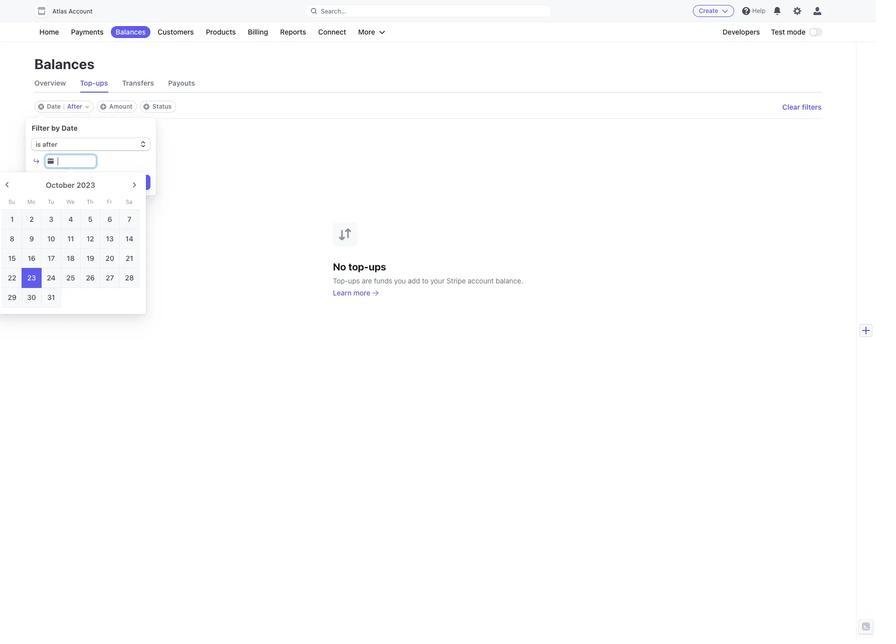 Task type: locate. For each thing, give the bounding box(es) containing it.
your
[[430, 277, 445, 285]]

0 vertical spatial date
[[47, 103, 61, 110]]

24
[[47, 274, 56, 282]]

0 vertical spatial balances
[[116, 28, 146, 36]]

top- for top-ups
[[80, 79, 96, 87]]

su
[[8, 199, 15, 205]]

30
[[27, 293, 36, 302]]

4 button
[[61, 210, 81, 230]]

0 horizontal spatial balances
[[34, 56, 94, 72]]

top-
[[80, 79, 96, 87], [333, 277, 348, 285]]

ups up funds
[[369, 261, 386, 273]]

top-ups
[[80, 79, 108, 87]]

15
[[8, 254, 16, 263]]

1
[[10, 215, 14, 224]]

funds
[[374, 277, 392, 285]]

billing link
[[243, 26, 273, 38]]

0 horizontal spatial date
[[47, 103, 61, 110]]

we
[[66, 199, 75, 205]]

1 horizontal spatial ups
[[348, 277, 360, 285]]

2 vertical spatial ups
[[348, 277, 360, 285]]

by
[[51, 124, 60, 132]]

31 button
[[41, 288, 61, 308]]

2 button
[[22, 210, 42, 230]]

th
[[87, 199, 93, 205]]

status
[[152, 103, 172, 110]]

tab list
[[34, 74, 822, 93]]

28 button
[[119, 268, 139, 288]]

1 horizontal spatial balances
[[116, 28, 146, 36]]

filter
[[32, 124, 50, 132]]

16
[[28, 254, 36, 263]]

1 vertical spatial ups
[[369, 261, 386, 273]]

filter by date
[[32, 124, 78, 132]]

9 button
[[22, 229, 42, 249]]

5 button
[[80, 210, 100, 230]]

7
[[127, 215, 131, 224]]

ups up learn more
[[348, 277, 360, 285]]

balances right payments
[[116, 28, 146, 36]]

toolbar
[[34, 101, 176, 113]]

0 horizontal spatial ups
[[96, 79, 108, 87]]

0 vertical spatial ups
[[96, 79, 108, 87]]

date right remove date image
[[47, 103, 61, 110]]

toolbar containing date
[[34, 101, 176, 113]]

october 2023 region
[[0, 172, 447, 312]]

2
[[29, 215, 34, 224]]

products
[[206, 28, 236, 36]]

Search… text field
[[305, 5, 551, 17]]

None text field
[[54, 155, 96, 167]]

20
[[105, 254, 114, 263]]

mo
[[27, 199, 35, 205]]

1 horizontal spatial top-
[[333, 277, 348, 285]]

1 vertical spatial top-
[[333, 277, 348, 285]]

top- up edit date icon
[[80, 79, 96, 87]]

more
[[358, 28, 375, 36]]

tu
[[48, 199, 54, 205]]

top-ups link
[[80, 74, 108, 92]]

home
[[39, 28, 59, 36]]

help
[[752, 7, 765, 15]]

search…
[[321, 7, 346, 15]]

filters
[[802, 103, 822, 111]]

0 vertical spatial top-
[[80, 79, 96, 87]]

payments link
[[66, 26, 109, 38]]

clear
[[782, 103, 800, 111]]

october 2023
[[46, 181, 95, 190]]

31
[[47, 293, 55, 302]]

17
[[47, 254, 55, 263]]

21 button
[[119, 249, 139, 269]]

1 vertical spatial balances
[[34, 56, 94, 72]]

date
[[47, 103, 61, 110], [61, 124, 78, 132]]

11 button
[[61, 229, 81, 249]]

10 button
[[41, 229, 61, 249]]

reports
[[280, 28, 306, 36]]

connect link
[[313, 26, 351, 38]]

15 button
[[2, 249, 22, 269]]

28
[[125, 274, 134, 282]]

overview
[[34, 79, 66, 87]]

billing
[[248, 28, 268, 36]]

more
[[353, 289, 370, 297]]

1 button
[[2, 210, 22, 230]]

Search… search field
[[305, 5, 551, 17]]

ups up add amount icon
[[96, 79, 108, 87]]

9
[[29, 235, 34, 243]]

22
[[8, 274, 16, 282]]

1 vertical spatial date
[[61, 124, 78, 132]]

reports link
[[275, 26, 311, 38]]

top- up "learn"
[[333, 277, 348, 285]]

learn more
[[333, 289, 370, 297]]

customers link
[[153, 26, 199, 38]]

date right by
[[61, 124, 78, 132]]

balances up overview
[[34, 56, 94, 72]]

ups
[[96, 79, 108, 87], [369, 261, 386, 273], [348, 277, 360, 285]]

0 horizontal spatial top-
[[80, 79, 96, 87]]

mode
[[787, 28, 806, 36]]

move forward to switch to the next month. image
[[126, 177, 143, 194]]



Task type: vqa. For each thing, say whether or not it's contained in the screenshot.


Task type: describe. For each thing, give the bounding box(es) containing it.
are
[[362, 277, 372, 285]]

6 button
[[100, 210, 120, 230]]

edit date image
[[85, 105, 89, 109]]

clear filters button
[[782, 103, 822, 111]]

3
[[49, 215, 53, 224]]

home link
[[34, 26, 64, 38]]

4
[[68, 215, 73, 224]]

29
[[8, 293, 16, 302]]

10
[[47, 235, 55, 243]]

20 button
[[100, 249, 120, 269]]

add
[[408, 277, 420, 285]]

payouts
[[168, 79, 195, 87]]

11
[[67, 235, 74, 243]]

add amount image
[[100, 104, 106, 110]]

test mode
[[771, 28, 806, 36]]

stripe
[[447, 277, 466, 285]]

help button
[[738, 3, 769, 19]]

2023
[[77, 181, 95, 190]]

account
[[69, 8, 93, 15]]

notifications image
[[773, 7, 782, 15]]

7 button
[[119, 210, 139, 230]]

30 button
[[22, 288, 42, 308]]

26
[[86, 274, 95, 282]]

sa
[[126, 199, 132, 205]]

13
[[106, 235, 114, 243]]

products link
[[201, 26, 241, 38]]

developers
[[723, 28, 760, 36]]

apply
[[81, 178, 100, 187]]

ups for top-ups are funds you add to your stripe account balance.
[[348, 277, 360, 285]]

clear filters
[[782, 103, 822, 111]]

13 button
[[100, 229, 120, 249]]

more button
[[353, 26, 390, 38]]

1 horizontal spatial date
[[61, 124, 78, 132]]

14 button
[[119, 229, 139, 249]]

balances inside balances link
[[116, 28, 146, 36]]

6
[[108, 215, 112, 224]]

to
[[422, 277, 428, 285]]

18 button
[[61, 249, 81, 269]]

top-
[[348, 261, 369, 273]]

remove date image
[[38, 104, 44, 110]]

16 button
[[22, 249, 42, 269]]

12
[[86, 235, 94, 243]]

2 horizontal spatial ups
[[369, 261, 386, 273]]

25
[[66, 274, 75, 282]]

apply button
[[32, 176, 150, 190]]

8 button
[[2, 229, 22, 249]]

18
[[67, 254, 75, 263]]

add status image
[[143, 104, 149, 110]]

create button
[[693, 5, 734, 17]]

move backward to switch to the previous month. image
[[0, 177, 16, 194]]

19 button
[[80, 249, 100, 269]]

overview link
[[34, 74, 66, 92]]

create
[[699, 7, 718, 15]]

transfers
[[122, 79, 154, 87]]

5
[[88, 215, 92, 224]]

top- for top-ups are funds you add to your stripe account balance.
[[333, 277, 348, 285]]

transfers link
[[122, 74, 154, 92]]

tab list containing overview
[[34, 74, 822, 93]]

17 button
[[41, 249, 61, 269]]

21
[[126, 254, 133, 263]]

ups for top-ups
[[96, 79, 108, 87]]

payments
[[71, 28, 104, 36]]

24 button
[[41, 268, 61, 288]]

atlas
[[52, 8, 67, 15]]

learn more link
[[333, 288, 378, 298]]

23
[[27, 274, 36, 282]]

22 button
[[2, 268, 22, 288]]

date inside 'toolbar'
[[47, 103, 61, 110]]

customers
[[158, 28, 194, 36]]

8
[[10, 235, 14, 243]]

top-ups are funds you add to your stripe account balance.
[[333, 277, 523, 285]]

14
[[125, 235, 133, 243]]

29 button
[[2, 288, 22, 308]]

fr
[[107, 199, 112, 205]]

27
[[106, 274, 114, 282]]

26 button
[[80, 268, 100, 288]]

balances link
[[111, 26, 151, 38]]

you
[[394, 277, 406, 285]]

23 button
[[22, 268, 42, 288]]

account
[[468, 277, 494, 285]]

amount
[[109, 103, 132, 110]]

3 button
[[41, 210, 61, 230]]



